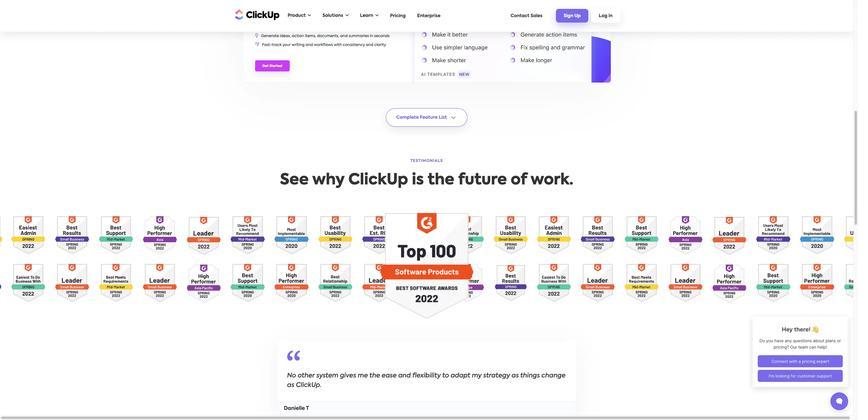 Task type: locate. For each thing, give the bounding box(es) containing it.
1 vertical spatial to
[[442, 373, 449, 379]]

documents,
[[317, 34, 340, 38]]

as left things
[[512, 373, 519, 379]]

transform
[[263, 16, 282, 20]]

contact sales
[[511, 13, 543, 18]]

and down items,
[[306, 43, 313, 47]]

with
[[334, 43, 342, 47]]

me
[[358, 373, 368, 379]]

other
[[298, 373, 315, 379]]

and inside add to any paid plan for $5 per member per month, and transform the way you work, forever!
[[255, 16, 263, 20]]

system
[[317, 373, 339, 379]]

fast-
[[262, 43, 272, 47]]

future
[[458, 173, 507, 188]]

1 horizontal spatial as
[[512, 373, 519, 379]]

per
[[308, 10, 315, 14], [333, 10, 340, 14]]

1 horizontal spatial the
[[370, 373, 380, 379]]

strategy
[[484, 373, 510, 379]]

contact
[[511, 13, 530, 18]]

the
[[283, 16, 289, 20], [428, 173, 455, 188], [370, 373, 380, 379]]

is
[[412, 173, 424, 188]]

log in
[[599, 14, 613, 18]]

1 horizontal spatial to
[[442, 373, 449, 379]]

0 vertical spatial in
[[609, 14, 613, 18]]

to left any
[[264, 10, 268, 14]]

solutions button
[[320, 9, 352, 22]]

1 horizontal spatial in
[[609, 14, 613, 18]]

of
[[511, 173, 527, 188]]

workflows
[[314, 43, 333, 47]]

ideas,
[[280, 34, 291, 38]]

sign up
[[564, 14, 581, 18]]

per up work,
[[308, 10, 315, 14]]

my
[[472, 373, 482, 379]]

top 100 fastest growing products best software awards 2021 image
[[380, 213, 474, 319]]

in left seconds
[[370, 34, 373, 38]]

action
[[292, 34, 304, 38]]

1 vertical spatial the
[[428, 173, 455, 188]]

items,
[[305, 34, 316, 38]]

plan
[[287, 10, 295, 14]]

feature
[[420, 115, 438, 120]]

product button
[[285, 9, 314, 22]]

any
[[269, 10, 276, 14]]

as down no
[[287, 382, 294, 389]]

0 horizontal spatial to
[[264, 10, 268, 14]]

and right ease
[[399, 373, 411, 379]]

see why clickup is the future of work.
[[280, 173, 574, 188]]

complete feature list button
[[386, 108, 468, 127]]

the right me
[[370, 373, 380, 379]]

as
[[512, 373, 519, 379], [287, 382, 294, 389]]

and down add
[[255, 16, 263, 20]]

see
[[280, 173, 309, 188]]

complete feature list
[[397, 115, 447, 120]]

0 horizontal spatial the
[[283, 16, 289, 20]]

2 horizontal spatial the
[[428, 173, 455, 188]]

learn button
[[357, 9, 382, 22]]

in right log
[[609, 14, 613, 18]]

the down paid
[[283, 16, 289, 20]]

t
[[306, 406, 309, 411]]

0 vertical spatial the
[[283, 16, 289, 20]]

enterprise
[[417, 13, 441, 18]]

danielle
[[284, 406, 305, 411]]

complete
[[397, 115, 419, 120]]

2 per from the left
[[333, 10, 340, 14]]

the inside no other system gives me the ease and flexibility to adapt my strategy as things change as clickup.
[[370, 373, 380, 379]]

list
[[439, 115, 447, 120]]

contact sales button
[[508, 10, 546, 21]]

0 horizontal spatial per
[[308, 10, 315, 14]]

list
[[255, 24, 599, 48]]

per left month,
[[333, 10, 340, 14]]

1 horizontal spatial per
[[333, 10, 340, 14]]

2 vertical spatial the
[[370, 373, 380, 379]]

and
[[255, 16, 263, 20], [340, 34, 348, 38], [306, 43, 313, 47], [366, 43, 374, 47], [399, 373, 411, 379]]

to
[[264, 10, 268, 14], [442, 373, 449, 379]]

0 vertical spatial to
[[264, 10, 268, 14]]

0 horizontal spatial in
[[370, 34, 373, 38]]

seconds
[[374, 34, 390, 38]]

clickup image
[[233, 8, 280, 20]]

to inside no other system gives me the ease and flexibility to adapt my strategy as things change as clickup.
[[442, 373, 449, 379]]

1 vertical spatial as
[[287, 382, 294, 389]]

work.
[[531, 173, 574, 188]]

no
[[287, 373, 296, 379]]

$5
[[303, 10, 307, 14]]

testimonials
[[411, 159, 443, 163]]

the right is
[[428, 173, 455, 188]]

0 horizontal spatial as
[[287, 382, 294, 389]]

and inside no other system gives me the ease and flexibility to adapt my strategy as things change as clickup.
[[399, 373, 411, 379]]

to left adapt
[[442, 373, 449, 379]]

in
[[609, 14, 613, 18], [370, 34, 373, 38]]



Task type: vqa. For each thing, say whether or not it's contained in the screenshot.
CHAT
no



Task type: describe. For each thing, give the bounding box(es) containing it.
track
[[272, 43, 282, 47]]

summaries
[[349, 34, 369, 38]]

no other system gives me the ease and flexibility to adapt my strategy as things change as clickup.
[[287, 373, 566, 389]]

add to any paid plan for $5 per member per month, and transform the way you work, forever!
[[255, 10, 355, 20]]

gives
[[340, 373, 356, 379]]

solutions
[[323, 13, 343, 18]]

log
[[599, 14, 608, 18]]

sign
[[564, 14, 574, 18]]

clickup ai image
[[407, 0, 611, 82]]

the inside add to any paid plan for $5 per member per month, and transform the way you work, forever!
[[283, 16, 289, 20]]

and left clarity
[[366, 43, 374, 47]]

get started link
[[255, 60, 290, 71]]

clickup.
[[296, 382, 322, 389]]

way
[[290, 16, 298, 20]]

ease
[[382, 373, 397, 379]]

consistency
[[343, 43, 365, 47]]

month,
[[341, 10, 355, 14]]

your
[[283, 43, 291, 47]]

work,
[[307, 16, 317, 20]]

log in link
[[592, 9, 621, 22]]

member
[[316, 10, 332, 14]]

up
[[575, 14, 581, 18]]

product
[[288, 13, 306, 18]]

get started
[[262, 64, 282, 68]]

get
[[262, 64, 269, 68]]

pricing
[[390, 13, 406, 18]]

danielle t
[[284, 406, 309, 411]]

generate
[[261, 34, 279, 38]]

you
[[299, 16, 306, 20]]

generate ideas, action items, documents, and summaries in seconds
[[261, 34, 390, 38]]

sign up button
[[556, 9, 589, 22]]

add
[[255, 10, 263, 14]]

1 per from the left
[[308, 10, 315, 14]]

adapt
[[451, 373, 471, 379]]

change
[[542, 373, 566, 379]]

list containing generate ideas, action items, documents, and summaries in seconds
[[255, 24, 599, 48]]

and up with at the top of page
[[340, 34, 348, 38]]

forever!
[[318, 16, 332, 20]]

why
[[312, 173, 345, 188]]

0 vertical spatial as
[[512, 373, 519, 379]]

1 vertical spatial in
[[370, 34, 373, 38]]

clarity
[[374, 43, 386, 47]]

to inside add to any paid plan for $5 per member per month, and transform the way you work, forever!
[[264, 10, 268, 14]]

things
[[521, 373, 540, 379]]

started
[[270, 64, 282, 68]]

learn
[[360, 13, 374, 18]]

pricing link
[[387, 10, 409, 21]]

clickup
[[349, 173, 408, 188]]

writing
[[292, 43, 305, 47]]

enterprise link
[[414, 10, 444, 21]]

sales
[[531, 13, 543, 18]]

for
[[296, 10, 302, 14]]

fast-track your writing and workflows with consistency and clarity
[[262, 43, 386, 47]]

paid
[[277, 10, 286, 14]]

flexibility
[[413, 373, 441, 379]]



